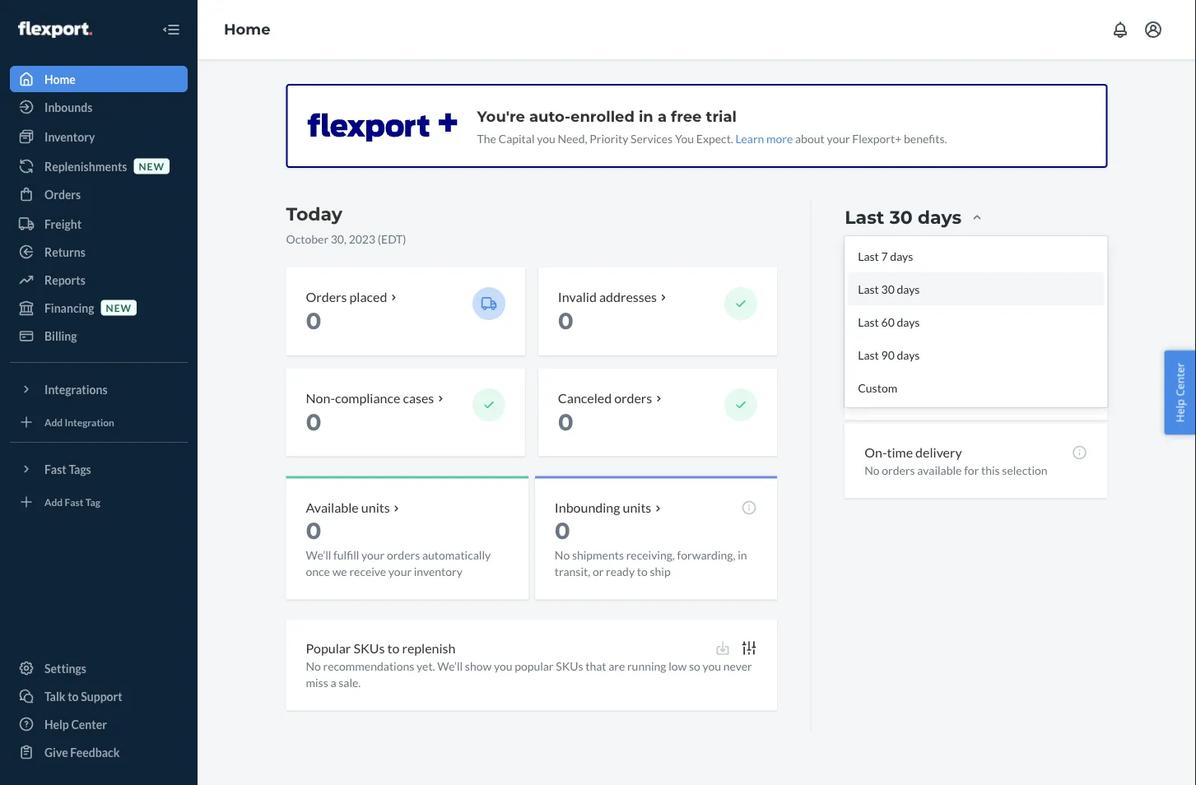 Task type: locate. For each thing, give the bounding box(es) containing it.
1 horizontal spatial your
[[389, 565, 412, 579]]

we'll up once
[[306, 549, 331, 563]]

add left integration
[[44, 416, 63, 428]]

1 horizontal spatial edt
[[991, 234, 1012, 248]]

1 for from the top
[[964, 307, 979, 321]]

2 available from the top
[[918, 386, 962, 400]]

ready
[[606, 565, 635, 579]]

1 horizontal spatial we'll
[[438, 660, 463, 674]]

skus
[[354, 641, 385, 657], [556, 660, 583, 674]]

0 vertical spatial fast
[[44, 462, 66, 476]]

0 vertical spatial on-
[[865, 367, 887, 383]]

billing
[[44, 329, 77, 343]]

today
[[286, 203, 343, 225]]

0 vertical spatial help center
[[1173, 363, 1188, 423]]

2 vertical spatial to
[[68, 690, 79, 704]]

on- left delivery
[[865, 445, 887, 461]]

add integration link
[[10, 409, 188, 436]]

1 this from the top
[[982, 307, 1000, 321]]

no inside delivered orders no orders available for this selection
[[865, 307, 880, 321]]

0 vertical spatial available
[[918, 307, 962, 321]]

support
[[81, 690, 122, 704]]

2 for from the top
[[964, 386, 979, 400]]

last 30 days
[[845, 206, 962, 228], [858, 282, 920, 296]]

0 inside 0 we'll fulfill your orders automatically once we receive your inventory
[[306, 517, 322, 545]]

1 horizontal spatial home
[[224, 20, 271, 38]]

home up inbounds
[[44, 72, 76, 86]]

1 vertical spatial available
[[918, 386, 962, 400]]

0 horizontal spatial help center
[[44, 718, 107, 732]]

shipments
[[572, 549, 624, 563]]

0 vertical spatial skus
[[354, 641, 385, 657]]

time down last 90 days
[[887, 367, 913, 383]]

0 vertical spatial time
[[887, 367, 913, 383]]

0 horizontal spatial 2023
[[349, 232, 376, 246]]

0 vertical spatial we'll
[[306, 549, 331, 563]]

1 horizontal spatial center
[[1173, 363, 1188, 397]]

0 horizontal spatial new
[[106, 302, 132, 314]]

flexport logo image
[[18, 21, 92, 38]]

2 horizontal spatial your
[[827, 131, 850, 145]]

1 horizontal spatial you
[[537, 131, 556, 145]]

selection inside "on-time shipping no orders available for this selection"
[[1003, 386, 1048, 400]]

are
[[609, 660, 625, 674]]

1 selection from the top
[[1003, 307, 1048, 321]]

0 horizontal spatial (
[[378, 232, 381, 246]]

1 units from the left
[[361, 500, 390, 516]]

you right the so
[[703, 660, 721, 674]]

new up orders link
[[139, 160, 165, 172]]

orders down last 90 days
[[882, 386, 915, 400]]

skus left that
[[556, 660, 583, 674]]

orders up the inventory
[[387, 549, 420, 563]]

0 horizontal spatial orders
[[44, 187, 81, 201]]

returns link
[[10, 239, 188, 265]]

1 vertical spatial 30
[[882, 282, 895, 296]]

that
[[586, 660, 607, 674]]

available down delivered orders button
[[918, 307, 962, 321]]

show
[[465, 660, 492, 674]]

2 units from the left
[[623, 500, 652, 516]]

on-
[[865, 367, 887, 383], [865, 445, 887, 461]]

on- for on-time shipping no orders available for this selection
[[865, 367, 887, 383]]

replenish
[[402, 641, 456, 657]]

0 horizontal spatial )
[[403, 232, 406, 246]]

add for add integration
[[44, 416, 63, 428]]

low
[[669, 660, 687, 674]]

services
[[631, 131, 673, 145]]

in
[[639, 107, 654, 125], [738, 549, 747, 563]]

new down reports link
[[106, 302, 132, 314]]

settings link
[[10, 656, 188, 682]]

to left the ship
[[637, 565, 648, 579]]

0 down orders placed
[[306, 307, 322, 335]]

this inside "on-time shipping no orders available for this selection"
[[982, 386, 1000, 400]]

orders up freight
[[44, 187, 81, 201]]

3 for from the top
[[964, 464, 979, 478]]

0 horizontal spatial skus
[[354, 641, 385, 657]]

1 vertical spatial home link
[[10, 66, 188, 92]]

2 add from the top
[[44, 496, 63, 508]]

once
[[306, 565, 330, 579]]

give
[[44, 746, 68, 760]]

1 vertical spatial last 30 days
[[858, 282, 920, 296]]

30, right october
[[331, 232, 347, 246]]

no down on-time delivery
[[865, 464, 880, 478]]

help center link
[[10, 712, 188, 738]]

0 vertical spatial to
[[637, 565, 648, 579]]

1 vertical spatial help
[[44, 718, 69, 732]]

0 horizontal spatial home link
[[10, 66, 188, 92]]

1 horizontal spatial help
[[1173, 399, 1188, 423]]

yet.
[[417, 660, 435, 674]]

edt right oct at the top of page
[[991, 234, 1012, 248]]

you're auto-enrolled in a free trial the capital you need, priority services you expect. learn more about your flexport+ benefits.
[[477, 107, 947, 145]]

add integration
[[44, 416, 114, 428]]

ship
[[650, 565, 671, 579]]

no up miss
[[306, 660, 321, 674]]

delivery
[[916, 445, 962, 461]]

inbounding units
[[555, 500, 652, 516]]

free
[[671, 107, 702, 125]]

0 down canceled
[[558, 408, 574, 436]]

1 on- from the top
[[865, 367, 887, 383]]

time
[[887, 367, 913, 383], [887, 445, 913, 461]]

days right 60 on the top right of the page
[[897, 315, 920, 329]]

0 vertical spatial new
[[139, 160, 165, 172]]

orders left placed
[[306, 289, 347, 305]]

the
[[477, 131, 496, 145]]

last left 7
[[858, 249, 879, 263]]

time for delivery
[[887, 445, 913, 461]]

0 vertical spatial 30
[[890, 206, 913, 228]]

1 vertical spatial add
[[44, 496, 63, 508]]

1 vertical spatial skus
[[556, 660, 583, 674]]

30, up 7
[[866, 234, 882, 248]]

0 vertical spatial last 30 days
[[845, 206, 962, 228]]

0 vertical spatial this
[[982, 307, 1000, 321]]

tag
[[85, 496, 100, 508]]

1 horizontal spatial home link
[[224, 20, 271, 38]]

no inside no recommendations yet. we'll show you popular skus that are running low so you never miss a sale.
[[306, 660, 321, 674]]

0 vertical spatial for
[[964, 307, 979, 321]]

you right show
[[494, 660, 513, 674]]

1 vertical spatial for
[[964, 386, 979, 400]]

in inside 0 no shipments receiving, forwarding, in transit, or ready to ship
[[738, 549, 747, 563]]

home right "close navigation" image
[[224, 20, 271, 38]]

0 horizontal spatial in
[[639, 107, 654, 125]]

30 up -
[[890, 206, 913, 228]]

0 vertical spatial orders
[[44, 187, 81, 201]]

home link right "close navigation" image
[[224, 20, 271, 38]]

1 vertical spatial orders
[[306, 289, 347, 305]]

0 vertical spatial a
[[658, 107, 667, 125]]

shipping
[[916, 367, 964, 383]]

time inside "on-time shipping no orders available for this selection"
[[887, 367, 913, 383]]

fast left tags at the left bottom of page
[[44, 462, 66, 476]]

you down auto-
[[537, 131, 556, 145]]

0 down inbounding
[[555, 517, 571, 545]]

30,
[[331, 232, 347, 246], [866, 234, 882, 248], [940, 234, 956, 248]]

2 vertical spatial your
[[389, 565, 412, 579]]

2023
[[349, 232, 376, 246], [884, 234, 911, 248], [958, 234, 985, 248]]

to right talk
[[68, 690, 79, 704]]

1 horizontal spatial 2023
[[884, 234, 911, 248]]

1 vertical spatial this
[[982, 386, 1000, 400]]

0 no shipments receiving, forwarding, in transit, or ready to ship
[[555, 517, 747, 579]]

0 horizontal spatial units
[[361, 500, 390, 516]]

available down shipping
[[918, 386, 962, 400]]

tags
[[69, 462, 91, 476]]

no left 60 on the top right of the page
[[865, 307, 880, 321]]

on-time shipping no orders available for this selection
[[865, 367, 1048, 400]]

settings
[[44, 662, 86, 676]]

2023 right october
[[349, 232, 376, 246]]

2 on- from the top
[[865, 445, 887, 461]]

0 down invalid
[[558, 307, 574, 335]]

0 horizontal spatial 30,
[[331, 232, 347, 246]]

0 horizontal spatial to
[[68, 690, 79, 704]]

60
[[882, 315, 895, 329]]

inventory
[[414, 565, 463, 579]]

on-time delivery
[[865, 445, 962, 461]]

receiving,
[[626, 549, 675, 563]]

1 horizontal spatial in
[[738, 549, 747, 563]]

you
[[537, 131, 556, 145], [494, 660, 513, 674], [703, 660, 721, 674]]

( right oct at the top of page
[[987, 234, 991, 248]]

1 add from the top
[[44, 416, 63, 428]]

freight
[[44, 217, 82, 231]]

1 vertical spatial new
[[106, 302, 132, 314]]

edt inside today october 30, 2023 ( edt )
[[381, 232, 403, 246]]

to up recommendations
[[387, 641, 400, 657]]

on- inside "on-time shipping no orders available for this selection"
[[865, 367, 887, 383]]

days up sep 30, 2023 - oct 30, 2023 ( edt )
[[918, 206, 962, 228]]

1 vertical spatial a
[[331, 676, 336, 690]]

1 vertical spatial in
[[738, 549, 747, 563]]

1 vertical spatial we'll
[[438, 660, 463, 674]]

1 horizontal spatial help center
[[1173, 363, 1188, 423]]

days
[[918, 206, 962, 228], [890, 249, 914, 263], [897, 282, 920, 296], [897, 315, 920, 329], [897, 348, 920, 362]]

0 horizontal spatial we'll
[[306, 549, 331, 563]]

reports
[[44, 273, 85, 287]]

open account menu image
[[1144, 20, 1164, 40]]

2 horizontal spatial to
[[637, 565, 648, 579]]

0 vertical spatial in
[[639, 107, 654, 125]]

last 90 days
[[858, 348, 920, 362]]

orders inside "on-time shipping no orders available for this selection"
[[882, 386, 915, 400]]

0 vertical spatial your
[[827, 131, 850, 145]]

0 vertical spatial center
[[1173, 363, 1188, 397]]

2 time from the top
[[887, 445, 913, 461]]

a inside you're auto-enrolled in a free trial the capital you need, priority services you expect. learn more about your flexport+ benefits.
[[658, 107, 667, 125]]

0 vertical spatial help
[[1173, 399, 1188, 423]]

2 this from the top
[[982, 386, 1000, 400]]

1 horizontal spatial units
[[623, 500, 652, 516]]

0 horizontal spatial home
[[44, 72, 76, 86]]

compliance
[[335, 390, 401, 406]]

available down delivery
[[918, 464, 962, 478]]

to inside button
[[68, 690, 79, 704]]

recommendations
[[323, 660, 415, 674]]

inventory link
[[10, 124, 188, 150]]

2 vertical spatial available
[[918, 464, 962, 478]]

last 30 days up -
[[845, 206, 962, 228]]

3 this from the top
[[982, 464, 1000, 478]]

delivered orders no orders available for this selection
[[865, 289, 1048, 321]]

2 vertical spatial for
[[964, 464, 979, 478]]

on- down 90
[[865, 367, 887, 383]]

a left free
[[658, 107, 667, 125]]

your right receive
[[389, 565, 412, 579]]

available inside "on-time shipping no orders available for this selection"
[[918, 386, 962, 400]]

your
[[827, 131, 850, 145], [362, 549, 385, 563], [389, 565, 412, 579]]

running
[[627, 660, 667, 674]]

2 vertical spatial selection
[[1003, 464, 1048, 478]]

1 vertical spatial center
[[71, 718, 107, 732]]

0 horizontal spatial edt
[[381, 232, 403, 246]]

last down last 7 days on the top
[[858, 282, 879, 296]]

center
[[1173, 363, 1188, 397], [71, 718, 107, 732]]

1 vertical spatial fast
[[65, 496, 84, 508]]

your right about
[[827, 131, 850, 145]]

a left sale.
[[331, 676, 336, 690]]

1 available from the top
[[918, 307, 962, 321]]

0 down non-
[[306, 408, 322, 436]]

no up transit,
[[555, 549, 570, 563]]

your up receive
[[362, 549, 385, 563]]

skus up recommendations
[[354, 641, 385, 657]]

1 vertical spatial on-
[[865, 445, 887, 461]]

30, right oct at the top of page
[[940, 234, 956, 248]]

fast
[[44, 462, 66, 476], [65, 496, 84, 508]]

orders down delivered
[[882, 307, 915, 321]]

1 time from the top
[[887, 367, 913, 383]]

2023 right oct at the top of page
[[958, 234, 985, 248]]

1 horizontal spatial skus
[[556, 660, 583, 674]]

1 vertical spatial time
[[887, 445, 913, 461]]

help
[[1173, 399, 1188, 423], [44, 718, 69, 732]]

units up 0 no shipments receiving, forwarding, in transit, or ready to ship
[[623, 500, 652, 516]]

we'll right yet.
[[438, 660, 463, 674]]

2 vertical spatial this
[[982, 464, 1000, 478]]

1 horizontal spatial a
[[658, 107, 667, 125]]

0 horizontal spatial a
[[331, 676, 336, 690]]

2023 left -
[[884, 234, 911, 248]]

or
[[593, 565, 604, 579]]

in up services on the right of the page
[[639, 107, 654, 125]]

add down the fast tags
[[44, 496, 63, 508]]

30, inside today october 30, 2023 ( edt )
[[331, 232, 347, 246]]

fast left tag
[[65, 496, 84, 508]]

0 inside 0 no shipments receiving, forwarding, in transit, or ready to ship
[[555, 517, 571, 545]]

today october 30, 2023 ( edt )
[[286, 203, 406, 246]]

1 vertical spatial selection
[[1003, 386, 1048, 400]]

last 30 days up "last 60 days"
[[858, 282, 920, 296]]

home link
[[224, 20, 271, 38], [10, 66, 188, 92]]

1 horizontal spatial to
[[387, 641, 400, 657]]

( up placed
[[378, 232, 381, 246]]

we'll inside no recommendations yet. we'll show you popular skus that are running low so you never miss a sale.
[[438, 660, 463, 674]]

home link up inbounds link on the top of page
[[10, 66, 188, 92]]

selection
[[1003, 307, 1048, 321], [1003, 386, 1048, 400], [1003, 464, 1048, 478]]

last left 60 on the top right of the page
[[858, 315, 879, 329]]

units right available
[[361, 500, 390, 516]]

sep 30, 2023 - oct 30, 2023 ( edt )
[[845, 234, 1016, 248]]

you're
[[477, 107, 525, 125]]

0 vertical spatial selection
[[1003, 307, 1048, 321]]

in right forwarding,
[[738, 549, 747, 563]]

help inside button
[[1173, 399, 1188, 423]]

no down last 90 days
[[865, 386, 880, 400]]

last 7 days
[[858, 249, 914, 263]]

add
[[44, 416, 63, 428], [44, 496, 63, 508]]

edt up placed
[[381, 232, 403, 246]]

no inside 0 no shipments receiving, forwarding, in transit, or ready to ship
[[555, 549, 570, 563]]

1 horizontal spatial new
[[139, 160, 165, 172]]

time left delivery
[[887, 445, 913, 461]]

0 down available
[[306, 517, 322, 545]]

1 vertical spatial your
[[362, 549, 385, 563]]

1 horizontal spatial (
[[987, 234, 991, 248]]

give feedback button
[[10, 740, 188, 766]]

2 selection from the top
[[1003, 386, 1048, 400]]

30 up 60 on the top right of the page
[[882, 282, 895, 296]]

orders
[[924, 289, 962, 305], [882, 307, 915, 321], [882, 386, 915, 400], [614, 390, 652, 406], [882, 464, 915, 478], [387, 549, 420, 563]]

0 horizontal spatial help
[[44, 718, 69, 732]]

0 for non-
[[306, 408, 322, 436]]

0 vertical spatial add
[[44, 416, 63, 428]]

1 horizontal spatial orders
[[306, 289, 347, 305]]

0
[[306, 307, 322, 335], [558, 307, 574, 335], [306, 408, 322, 436], [558, 408, 574, 436], [306, 517, 322, 545], [555, 517, 571, 545]]



Task type: vqa. For each thing, say whether or not it's contained in the screenshot.
Create
no



Task type: describe. For each thing, give the bounding box(es) containing it.
3 available from the top
[[918, 464, 962, 478]]

talk to support
[[44, 690, 122, 704]]

invalid
[[558, 289, 597, 305]]

orders down on-time delivery
[[882, 464, 915, 478]]

orders right canceled
[[614, 390, 652, 406]]

( inside today october 30, 2023 ( edt )
[[378, 232, 381, 246]]

need,
[[558, 131, 588, 145]]

7
[[882, 249, 888, 263]]

available units
[[306, 500, 390, 516]]

receive
[[349, 565, 386, 579]]

last left 90
[[858, 348, 879, 362]]

for inside "on-time shipping no orders available for this selection"
[[964, 386, 979, 400]]

1 vertical spatial to
[[387, 641, 400, 657]]

1 horizontal spatial )
[[1012, 234, 1016, 248]]

orders right delivered
[[924, 289, 962, 305]]

automatically
[[422, 549, 491, 563]]

never
[[724, 660, 752, 674]]

trial
[[706, 107, 737, 125]]

auto-
[[529, 107, 571, 125]]

on- for on-time delivery
[[865, 445, 887, 461]]

to inside 0 no shipments receiving, forwarding, in transit, or ready to ship
[[637, 565, 648, 579]]

0 vertical spatial home
[[224, 20, 271, 38]]

delivered
[[865, 289, 922, 305]]

october
[[286, 232, 329, 246]]

orders placed
[[306, 289, 387, 305]]

add fast tag link
[[10, 489, 188, 516]]

more
[[767, 131, 793, 145]]

transit,
[[555, 565, 591, 579]]

2 horizontal spatial 30,
[[940, 234, 956, 248]]

popular
[[515, 660, 554, 674]]

learn
[[736, 131, 764, 145]]

inbounds
[[44, 100, 92, 114]]

0 vertical spatial home link
[[224, 20, 271, 38]]

this inside delivered orders no orders available for this selection
[[982, 307, 1000, 321]]

orders link
[[10, 181, 188, 208]]

so
[[689, 660, 701, 674]]

inbounds link
[[10, 94, 188, 120]]

fast inside fast tags dropdown button
[[44, 462, 66, 476]]

0 for orders
[[306, 307, 322, 335]]

units for inbounding units
[[623, 500, 652, 516]]

you
[[675, 131, 694, 145]]

units for available units
[[361, 500, 390, 516]]

0 for canceled
[[558, 408, 574, 436]]

2023 inside today october 30, 2023 ( edt )
[[349, 232, 376, 246]]

add for add fast tag
[[44, 496, 63, 508]]

canceled orders
[[558, 390, 652, 406]]

enrolled
[[571, 107, 635, 125]]

fulfill
[[334, 549, 359, 563]]

days up "last 60 days"
[[897, 282, 920, 296]]

available
[[306, 500, 359, 516]]

popular skus to replenish
[[306, 641, 456, 657]]

help center button
[[1165, 351, 1197, 435]]

delivered orders button
[[865, 287, 975, 306]]

flexport+
[[853, 131, 902, 145]]

3 selection from the top
[[1003, 464, 1048, 478]]

in inside you're auto-enrolled in a free trial the capital you need, priority services you expect. learn more about your flexport+ benefits.
[[639, 107, 654, 125]]

custom
[[858, 381, 898, 395]]

returns
[[44, 245, 86, 259]]

non-compliance cases
[[306, 390, 434, 406]]

0 horizontal spatial your
[[362, 549, 385, 563]]

for inside delivered orders no orders available for this selection
[[964, 307, 979, 321]]

fast inside add fast tag link
[[65, 496, 84, 508]]

fast tags button
[[10, 456, 188, 483]]

your inside you're auto-enrolled in a free trial the capital you need, priority services you expect. learn more about your flexport+ benefits.
[[827, 131, 850, 145]]

last up sep
[[845, 206, 885, 228]]

0 we'll fulfill your orders automatically once we receive your inventory
[[306, 517, 491, 579]]

you inside you're auto-enrolled in a free trial the capital you need, priority services you expect. learn more about your flexport+ benefits.
[[537, 131, 556, 145]]

orders inside 0 we'll fulfill your orders automatically once we receive your inventory
[[387, 549, 420, 563]]

sep
[[845, 234, 864, 248]]

days right 7
[[890, 249, 914, 263]]

2 horizontal spatial you
[[703, 660, 721, 674]]

give feedback
[[44, 746, 120, 760]]

available inside delivered orders no orders available for this selection
[[918, 307, 962, 321]]

oct
[[919, 234, 938, 248]]

new for replenishments
[[139, 160, 165, 172]]

days right 90
[[897, 348, 920, 362]]

1 vertical spatial help center
[[44, 718, 107, 732]]

0 horizontal spatial you
[[494, 660, 513, 674]]

inbounding
[[555, 500, 620, 516]]

capital
[[499, 131, 535, 145]]

orders for orders placed
[[306, 289, 347, 305]]

canceled
[[558, 390, 612, 406]]

inventory
[[44, 130, 95, 144]]

a inside no recommendations yet. we'll show you popular skus that are running low so you never miss a sale.
[[331, 676, 336, 690]]

1 vertical spatial home
[[44, 72, 76, 86]]

selection inside delivered orders no orders available for this selection
[[1003, 307, 1048, 321]]

popular
[[306, 641, 351, 657]]

replenishments
[[44, 159, 127, 173]]

time for shipping
[[887, 367, 913, 383]]

invalid addresses
[[558, 289, 657, 305]]

1 horizontal spatial 30,
[[866, 234, 882, 248]]

skus inside no recommendations yet. we'll show you popular skus that are running low so you never miss a sale.
[[556, 660, 583, 674]]

add fast tag
[[44, 496, 100, 508]]

learn more link
[[736, 131, 793, 145]]

no recommendations yet. we'll show you popular skus that are running low so you never miss a sale.
[[306, 660, 752, 690]]

we
[[332, 565, 347, 579]]

2 horizontal spatial 2023
[[958, 234, 985, 248]]

-
[[913, 234, 917, 248]]

0 horizontal spatial center
[[71, 718, 107, 732]]

non-
[[306, 390, 335, 406]]

benefits.
[[904, 131, 947, 145]]

financing
[[44, 301, 94, 315]]

priority
[[590, 131, 629, 145]]

sale.
[[339, 676, 361, 690]]

addresses
[[599, 289, 657, 305]]

integrations
[[44, 383, 108, 397]]

0 for invalid
[[558, 307, 574, 335]]

new for financing
[[106, 302, 132, 314]]

integrations button
[[10, 376, 188, 403]]

forwarding,
[[677, 549, 736, 563]]

talk to support button
[[10, 684, 188, 710]]

90
[[882, 348, 895, 362]]

miss
[[306, 676, 328, 690]]

help center inside button
[[1173, 363, 1188, 423]]

we'll inside 0 we'll fulfill your orders automatically once we receive your inventory
[[306, 549, 331, 563]]

no inside "on-time shipping no orders available for this selection"
[[865, 386, 880, 400]]

talk
[[44, 690, 65, 704]]

orders for orders
[[44, 187, 81, 201]]

open notifications image
[[1111, 20, 1131, 40]]

feedback
[[70, 746, 120, 760]]

close navigation image
[[161, 20, 181, 40]]

) inside today october 30, 2023 ( edt )
[[403, 232, 406, 246]]

center inside button
[[1173, 363, 1188, 397]]

reports link
[[10, 267, 188, 293]]

no orders available for this selection
[[865, 464, 1048, 478]]



